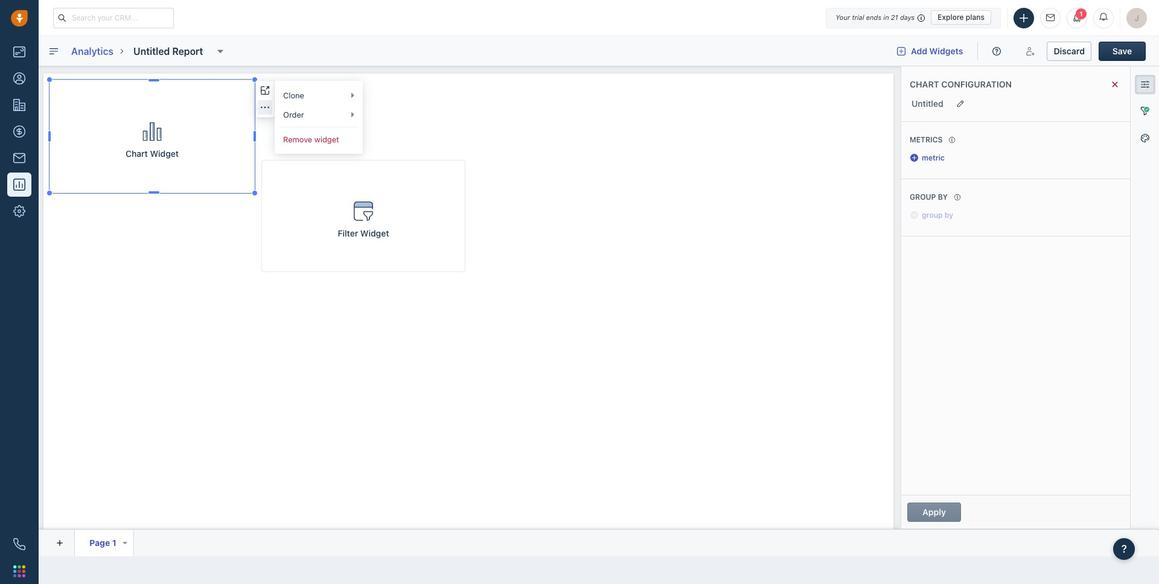 Task type: locate. For each thing, give the bounding box(es) containing it.
plans
[[966, 13, 985, 22]]

freshworks switcher image
[[13, 566, 25, 578]]

21
[[891, 13, 898, 21]]

ends
[[866, 13, 882, 21]]

your trial ends in 21 days
[[836, 13, 915, 21]]

explore plans link
[[931, 10, 991, 25]]

your
[[836, 13, 850, 21]]

trial
[[852, 13, 864, 21]]

explore
[[938, 13, 964, 22]]

explore plans
[[938, 13, 985, 22]]

1
[[1079, 10, 1083, 17]]



Task type: vqa. For each thing, say whether or not it's contained in the screenshot.
ends
yes



Task type: describe. For each thing, give the bounding box(es) containing it.
Search your CRM... text field
[[53, 8, 174, 28]]

1 link
[[1067, 8, 1087, 28]]

phone element
[[7, 532, 31, 557]]

in
[[883, 13, 889, 21]]

phone image
[[13, 539, 25, 551]]

days
[[900, 13, 915, 21]]



